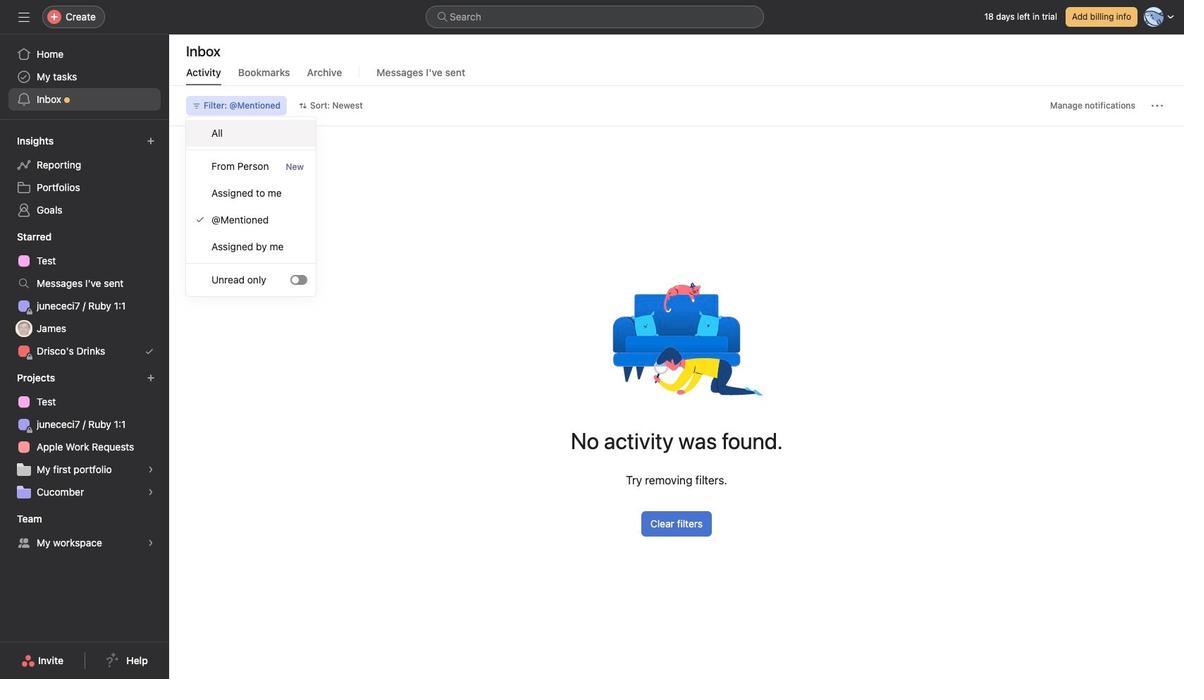 Task type: describe. For each thing, give the bounding box(es) containing it.
hide sidebar image
[[18, 11, 30, 23]]

projects element
[[0, 365, 169, 506]]

new project or portfolio image
[[147, 374, 155, 382]]

global element
[[0, 35, 169, 119]]

see details, cucomber image
[[147, 488, 155, 496]]

sort: newest image
[[299, 102, 307, 110]]

new insights image
[[147, 137, 155, 145]]



Task type: locate. For each thing, give the bounding box(es) containing it.
radio item
[[186, 120, 316, 147]]

more actions image
[[1152, 100, 1164, 111]]

list box
[[426, 6, 764, 28]]

insights element
[[0, 128, 169, 224]]

see details, my first portfolio image
[[147, 465, 155, 474]]

teams element
[[0, 506, 169, 557]]

see details, my workspace image
[[147, 539, 155, 547]]

starred element
[[0, 224, 169, 365]]



Task type: vqa. For each thing, say whether or not it's contained in the screenshot.
Hide sidebar image
yes



